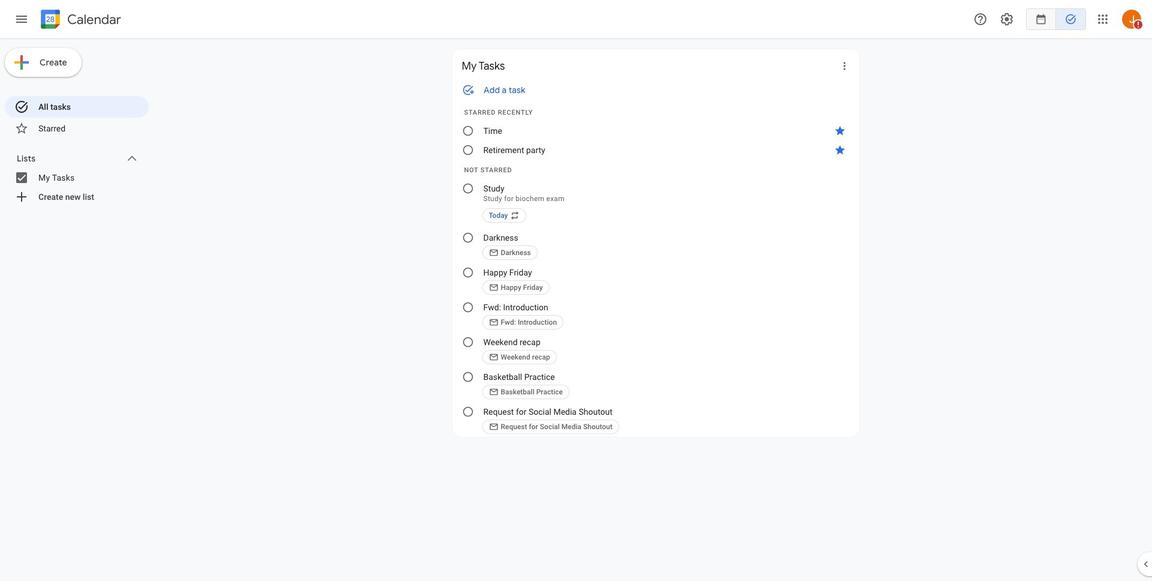 Task type: describe. For each thing, give the bounding box(es) containing it.
calendar element
[[38, 7, 121, 34]]

heading inside calendar element
[[65, 12, 121, 27]]



Task type: locate. For each thing, give the bounding box(es) containing it.
settings menu image
[[1000, 12, 1015, 26]]

heading
[[65, 12, 121, 27]]

support menu image
[[974, 12, 988, 26]]

tasks sidebar image
[[14, 12, 29, 26]]



Task type: vqa. For each thing, say whether or not it's contained in the screenshot.
the bottom a
no



